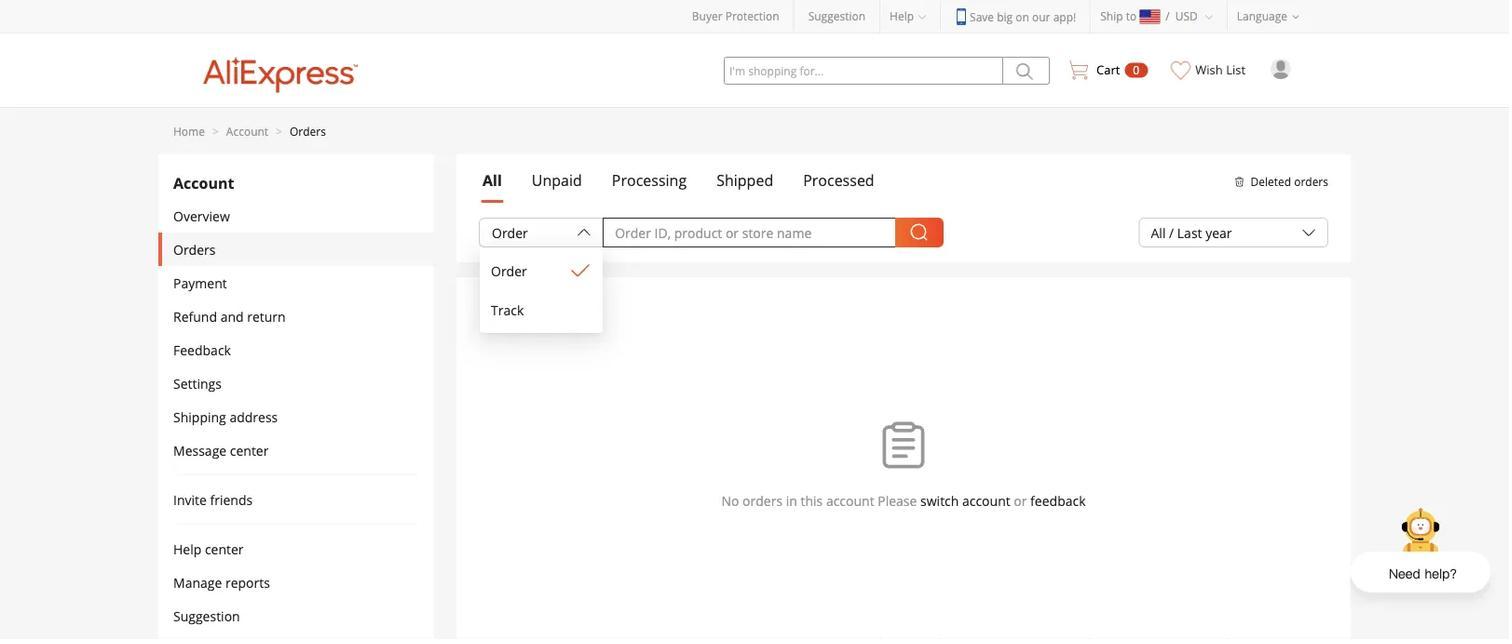 Task type: locate. For each thing, give the bounding box(es) containing it.
and
[[220, 308, 244, 326]]

processed
[[803, 170, 874, 190]]

return
[[247, 308, 286, 326]]

center up manage reports at the left of the page
[[205, 541, 244, 558]]

center down address
[[230, 442, 269, 460]]

account right this
[[826, 492, 874, 510]]

year
[[1206, 224, 1232, 242]]

0 vertical spatial orders
[[290, 123, 326, 139]]

settings
[[173, 375, 222, 393]]

/ left usd
[[1166, 8, 1170, 24]]

0 vertical spatial all
[[483, 170, 502, 190]]

help for help
[[890, 8, 914, 24]]

all for all / last year
[[1151, 224, 1166, 242]]

refund
[[173, 308, 217, 326]]

orders up payment
[[173, 241, 216, 258]]

need help?
[[1389, 565, 1457, 583]]

2 account from the left
[[962, 492, 1010, 510]]

1 horizontal spatial suggestion
[[808, 8, 865, 24]]

orders right account link
[[290, 123, 326, 139]]

order up track
[[491, 262, 527, 280]]

please
[[878, 492, 917, 510]]

1 vertical spatial order
[[491, 262, 527, 280]]

all left unpaid
[[483, 170, 502, 190]]

or
[[1014, 492, 1027, 510]]

1 horizontal spatial >
[[276, 123, 282, 139]]

ship
[[1100, 8, 1123, 24]]

unpaid
[[532, 170, 582, 190]]

app!
[[1053, 9, 1076, 24]]

order left arrowup icon
[[492, 224, 528, 242]]

1 vertical spatial all
[[1151, 224, 1166, 242]]

all
[[483, 170, 502, 190], [1151, 224, 1166, 242]]

manage reports
[[173, 574, 270, 592]]

friends
[[210, 491, 253, 509]]

orders link
[[290, 123, 326, 139]]

refund and return
[[173, 308, 286, 326]]

0 horizontal spatial all
[[483, 170, 502, 190]]

buyer protection
[[692, 8, 779, 24]]

help up manage
[[173, 541, 201, 558]]

order
[[492, 224, 528, 242], [491, 262, 527, 280]]

list
[[1226, 61, 1245, 78]]

> right home
[[212, 123, 219, 139]]

help
[[890, 8, 914, 24], [173, 541, 201, 558]]

1 vertical spatial help
[[173, 541, 201, 558]]

0 horizontal spatial >
[[212, 123, 219, 139]]

center for message center
[[230, 442, 269, 460]]

all left last
[[1151, 224, 1166, 242]]

0 horizontal spatial orders
[[173, 241, 216, 258]]

arrowup image
[[577, 225, 592, 240]]

0 horizontal spatial account
[[826, 492, 874, 510]]

help center
[[173, 541, 244, 558]]

1 horizontal spatial orders
[[290, 123, 326, 139]]

0 horizontal spatial suggestion
[[173, 608, 240, 626]]

to
[[1126, 8, 1137, 24]]

0 vertical spatial help
[[890, 8, 914, 24]]

account right home link
[[226, 123, 268, 139]]

1 horizontal spatial help
[[890, 8, 914, 24]]

our
[[1032, 9, 1050, 24]]

help right suggestion link
[[890, 8, 914, 24]]

orders
[[290, 123, 326, 139], [173, 241, 216, 258]]

1 vertical spatial /
[[1169, 224, 1174, 242]]

1 vertical spatial orders
[[743, 492, 783, 510]]

account
[[226, 123, 268, 139], [173, 173, 234, 193]]

/
[[1166, 8, 1170, 24], [1169, 224, 1174, 242]]

orders left in
[[743, 492, 783, 510]]

0 vertical spatial center
[[230, 442, 269, 460]]

0 horizontal spatial help
[[173, 541, 201, 558]]

buyer
[[692, 8, 722, 24]]

wish list
[[1195, 61, 1245, 78]]

/ usd
[[1166, 8, 1198, 24]]

I'm shopping for... text field
[[724, 57, 1003, 85]]

payment
[[173, 274, 227, 292]]

0 vertical spatial account
[[226, 123, 268, 139]]

usd
[[1175, 8, 1198, 24]]

need
[[1389, 565, 1420, 583]]

0
[[1133, 62, 1139, 78]]

1 vertical spatial orders
[[173, 241, 216, 258]]

suggestion
[[808, 8, 865, 24], [173, 608, 240, 626]]

orders for no
[[743, 492, 783, 510]]

1 horizontal spatial account
[[962, 492, 1010, 510]]

None submit
[[1003, 57, 1050, 85]]

1 vertical spatial center
[[205, 541, 244, 558]]

Order ID, product or store name text field
[[603, 218, 896, 248]]

home link
[[173, 123, 205, 139]]

last
[[1177, 224, 1202, 242]]

1 horizontal spatial all
[[1151, 224, 1166, 242]]

suggestion down manage
[[173, 608, 240, 626]]

account up overview
[[173, 173, 234, 193]]

message
[[173, 442, 227, 460]]

home
[[173, 123, 205, 139]]

suggestion up the i'm shopping for... text field
[[808, 8, 865, 24]]

orders
[[1294, 174, 1328, 189], [743, 492, 783, 510]]

big
[[997, 9, 1013, 24]]

account left or
[[962, 492, 1010, 510]]

protection
[[725, 8, 779, 24]]

feedback
[[1030, 492, 1086, 510]]

0 horizontal spatial orders
[[743, 492, 783, 510]]

0 vertical spatial orders
[[1294, 174, 1328, 189]]

reports
[[225, 574, 270, 592]]

1 > from the left
[[212, 123, 219, 139]]

center
[[230, 442, 269, 460], [205, 541, 244, 558]]

this
[[801, 492, 823, 510]]

orders right deleted
[[1294, 174, 1328, 189]]

> left orders link
[[276, 123, 282, 139]]

message center
[[173, 442, 269, 460]]

address
[[230, 408, 278, 426]]

1 horizontal spatial orders
[[1294, 174, 1328, 189]]

/ left last
[[1169, 224, 1174, 242]]

account
[[826, 492, 874, 510], [962, 492, 1010, 510]]

1 account from the left
[[826, 492, 874, 510]]

>
[[212, 123, 219, 139], [276, 123, 282, 139]]



Task type: describe. For each thing, give the bounding box(es) containing it.
invite
[[173, 491, 207, 509]]

language
[[1237, 8, 1287, 24]]

processing
[[612, 170, 687, 190]]

manage
[[173, 574, 222, 592]]

save big on our app!
[[970, 9, 1076, 24]]

shipping
[[173, 408, 226, 426]]

track
[[491, 301, 524, 319]]

switch
[[920, 492, 959, 510]]

all for all
[[483, 170, 502, 190]]

help for help center
[[173, 541, 201, 558]]

orders for deleted
[[1294, 174, 1328, 189]]

0 vertical spatial /
[[1166, 8, 1170, 24]]

account link
[[226, 123, 268, 139]]

feedback
[[173, 341, 231, 359]]

language link
[[1228, 0, 1313, 33]]

buyer protection link
[[692, 8, 779, 24]]

save
[[970, 9, 994, 24]]

switch account link
[[920, 492, 1010, 510]]

cart
[[1096, 61, 1120, 78]]

shipping address
[[173, 408, 278, 426]]

wish list link
[[1162, 34, 1256, 94]]

no
[[721, 492, 739, 510]]

all / last year
[[1151, 224, 1232, 242]]

invite friends
[[173, 491, 253, 509]]

arrowdown image
[[1301, 225, 1316, 240]]

0 vertical spatial order
[[492, 224, 528, 242]]

deleted
[[1251, 174, 1291, 189]]

no orders in this account please switch account or feedback
[[721, 492, 1086, 510]]

help?
[[1425, 565, 1457, 583]]

2 > from the left
[[276, 123, 282, 139]]

wish
[[1195, 61, 1223, 78]]

deleted orders
[[1251, 174, 1328, 189]]

overview
[[173, 207, 230, 225]]

1 vertical spatial account
[[173, 173, 234, 193]]

ship to
[[1100, 8, 1137, 24]]

center for help center
[[205, 541, 244, 558]]

home > account > orders
[[173, 123, 326, 139]]

1 vertical spatial suggestion
[[173, 608, 240, 626]]

feedback link
[[1030, 492, 1086, 510]]

suggestion link
[[808, 8, 865, 24]]

shipped
[[716, 170, 773, 190]]

in
[[786, 492, 797, 510]]

save big on our app! link
[[955, 8, 1076, 25]]

0 vertical spatial suggestion
[[808, 8, 865, 24]]

on
[[1016, 9, 1029, 24]]



Task type: vqa. For each thing, say whether or not it's contained in the screenshot.
States
no



